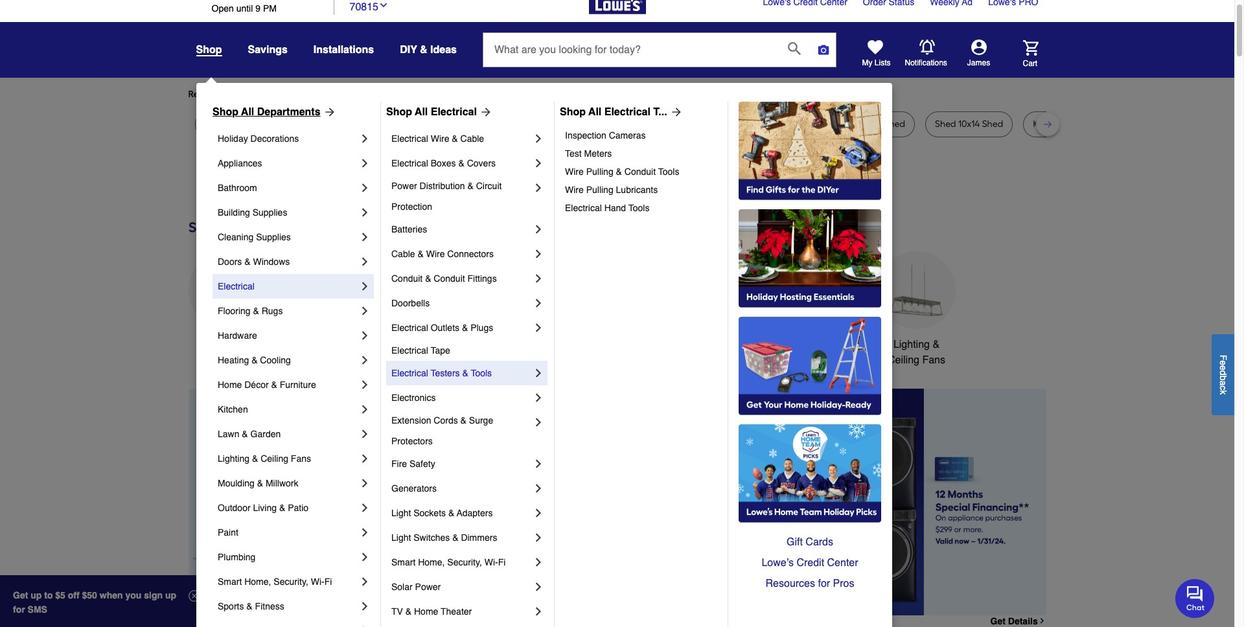 Task type: vqa. For each thing, say whether or not it's contained in the screenshot.
Tools to the right
yes



Task type: describe. For each thing, give the bounding box(es) containing it.
chevron right image for lighting & ceiling fans
[[358, 452, 371, 465]]

chevron right image for heating & cooling
[[358, 354, 371, 367]]

chevron right image for batteries
[[532, 223, 545, 236]]

plumbing link
[[218, 545, 358, 570]]

1 up from the left
[[31, 591, 42, 601]]

bathroom link
[[218, 176, 358, 200]]

millwork
[[266, 478, 299, 489]]

chevron right image for extension cords & surge protectors
[[532, 416, 545, 429]]

pulling for lubricants
[[586, 185, 614, 195]]

power distribution & circuit protection link
[[392, 176, 532, 217]]

for inside 'link'
[[408, 89, 420, 100]]

0 vertical spatial wi-
[[485, 557, 498, 568]]

cards
[[806, 537, 834, 548]]

safety
[[410, 459, 435, 469]]

lowe's home improvement notification center image
[[920, 39, 935, 55]]

supplies for building supplies
[[253, 207, 287, 218]]

shop all electrical t... link
[[560, 104, 683, 120]]

get your home holiday-ready. image
[[739, 317, 882, 416]]

chevron right image for power distribution & circuit protection
[[532, 182, 545, 194]]

doors
[[218, 257, 242, 267]]

smart for chevron right icon for smart home, security, wi-fi
[[218, 577, 242, 587]]

electrical boxes & covers
[[392, 158, 496, 169]]

fitness
[[255, 602, 284, 612]]

hardware
[[218, 331, 257, 341]]

electrical up interior
[[431, 106, 477, 118]]

sports
[[218, 602, 244, 612]]

more suggestions for you
[[332, 89, 437, 100]]

electrical for electrical testers & tools
[[392, 368, 428, 379]]

& inside 'link'
[[247, 602, 253, 612]]

test meters link
[[565, 145, 719, 163]]

sports & fitness
[[218, 602, 284, 612]]

shop all departments link
[[213, 104, 336, 120]]

flooring & rugs link
[[218, 299, 358, 323]]

electronics
[[392, 393, 436, 403]]

for inside get up to $5 off $50 when you sign up for sms
[[13, 605, 25, 615]]

decorations for christmas
[[397, 355, 452, 366]]

electrical for electrical tape
[[392, 346, 428, 356]]

lowe's credit center link
[[739, 553, 882, 574]]

circuit
[[476, 181, 502, 191]]

get details link
[[991, 616, 1047, 627]]

0 horizontal spatial wi-
[[311, 577, 325, 587]]

diy
[[400, 44, 417, 56]]

0 horizontal spatial conduit
[[392, 274, 423, 284]]

solar power
[[392, 582, 441, 592]]

conduit & conduit fittings
[[392, 274, 497, 284]]

pm
[[263, 3, 277, 14]]

electrical for electrical boxes & covers
[[392, 158, 428, 169]]

get for get up to $5 off $50 when you sign up for sms
[[13, 591, 28, 601]]

f
[[1219, 355, 1229, 360]]

shop all electrical t...
[[560, 106, 667, 118]]

chevron right image for building supplies
[[358, 206, 371, 219]]

fi for smart home, security, wi-fi's chevron right image
[[498, 557, 506, 568]]

smart for smart home, security, wi-fi's chevron right image
[[392, 557, 416, 568]]

james button
[[948, 40, 1010, 68]]

center
[[828, 557, 859, 569]]

departments
[[257, 106, 321, 118]]

electrical for electrical wire & cable
[[392, 134, 428, 144]]

1 vertical spatial power
[[415, 582, 441, 592]]

light for light sockets & adapters
[[392, 508, 411, 519]]

when
[[100, 591, 123, 601]]

cable & wire connectors
[[392, 249, 494, 259]]

recommended
[[188, 89, 251, 100]]

appliances button
[[188, 251, 266, 353]]

1 vertical spatial lighting
[[218, 454, 250, 464]]

door
[[401, 119, 421, 130]]

f e e d b a c k button
[[1212, 334, 1235, 415]]

1 horizontal spatial security,
[[448, 557, 482, 568]]

lowe's home improvement cart image
[[1023, 40, 1039, 55]]

holiday decorations
[[218, 134, 299, 144]]

chevron right image for bathroom
[[358, 182, 371, 194]]

wallpaper
[[328, 119, 372, 130]]

all for shop all electrical t...
[[589, 106, 602, 118]]

batteries link
[[392, 217, 532, 242]]

chat invite button image
[[1176, 579, 1215, 618]]

wire pulling lubricants
[[565, 185, 658, 195]]

shop
[[196, 44, 222, 56]]

lowe's home improvement lists image
[[868, 40, 883, 55]]

covers
[[467, 158, 496, 169]]

adapters
[[457, 508, 493, 519]]

chevron right image for plumbing
[[358, 551, 371, 564]]

arrow right image for shop all electrical
[[477, 106, 493, 119]]

chevron right image for lawn & garden
[[358, 428, 371, 441]]

you for recommended searches for you
[[306, 89, 322, 100]]

garden
[[251, 429, 281, 440]]

light switches & dimmers
[[392, 533, 497, 543]]

distribution
[[420, 181, 465, 191]]

lowe's home team holiday picks. image
[[739, 425, 882, 523]]

smart inside button
[[789, 339, 817, 351]]

installations
[[314, 44, 374, 56]]

up to 30 percent off select major appliances. plus, save up to an extra $750 on major appliances. image
[[418, 389, 1047, 616]]

chevron right image for home décor & furniture
[[358, 379, 371, 392]]

shop button
[[196, 43, 222, 56]]

shed for shed
[[885, 119, 906, 130]]

$5
[[55, 591, 65, 601]]

0 horizontal spatial fans
[[291, 454, 311, 464]]

smart home, security, wi-fi link for smart home, security, wi-fi's chevron right image
[[392, 550, 532, 575]]

gift cards
[[787, 537, 834, 548]]

gift cards link
[[739, 532, 882, 553]]

extension cords & surge protectors
[[392, 416, 496, 447]]

décor
[[245, 380, 269, 390]]

electrical link
[[218, 274, 358, 299]]

to
[[44, 591, 53, 601]]

lighting & ceiling fans link
[[218, 447, 358, 471]]

outdoor living & patio link
[[218, 496, 358, 521]]

hardie board
[[678, 119, 732, 130]]

chevron right image inside the get details link
[[1038, 617, 1047, 626]]

& inside button
[[420, 44, 428, 56]]

& inside power distribution & circuit protection
[[468, 181, 474, 191]]

electrical tape
[[392, 346, 450, 356]]

chevron right image for electrical testers & tools
[[532, 367, 545, 380]]

diy & ideas button
[[400, 38, 457, 62]]

inspection cameras link
[[565, 126, 719, 145]]

0 horizontal spatial home
[[218, 380, 242, 390]]

peel stick wallpaper
[[288, 119, 372, 130]]

shed for shed 10x14 shed
[[935, 119, 957, 130]]

refrigerator
[[482, 119, 531, 130]]

moulding
[[218, 478, 255, 489]]

cable & wire connectors link
[[392, 242, 532, 266]]

lighting & ceiling fans button
[[878, 251, 956, 368]]

chevron right image for doors & windows
[[358, 255, 371, 268]]

paint link
[[218, 521, 358, 545]]

board
[[707, 119, 732, 130]]

conduit inside wire pulling & conduit tools link
[[625, 167, 656, 177]]

holiday hosting essentials. image
[[739, 209, 882, 308]]

chevron right image for tv & home theater
[[532, 605, 545, 618]]

chevron right image for smart home, security, wi-fi
[[358, 576, 371, 589]]

kitchen link
[[218, 397, 358, 422]]

electrical wire & cable
[[392, 134, 484, 144]]

search image
[[788, 42, 801, 55]]

electrical hand tools link
[[565, 199, 719, 217]]

lawn mower
[[205, 119, 258, 130]]

shed for shed outdoor storage
[[762, 119, 783, 130]]

chevron right image for cleaning supplies
[[358, 231, 371, 244]]

christmas
[[401, 339, 448, 351]]

4 shed from the left
[[983, 119, 1004, 130]]

chevron right image for cable & wire connectors
[[532, 248, 545, 261]]

chevron right image for smart home, security, wi-fi
[[532, 556, 545, 569]]

light switches & dimmers link
[[392, 526, 532, 550]]

power distribution & circuit protection
[[392, 181, 505, 212]]

chevron right image for light sockets & adapters
[[532, 507, 545, 520]]

lawn & garden
[[218, 429, 281, 440]]

sockets
[[414, 508, 446, 519]]

lawn
[[218, 429, 240, 440]]

0 vertical spatial bathroom
[[218, 183, 257, 193]]

building supplies link
[[218, 200, 358, 225]]

25 days of deals. don't miss deals every day. same-day delivery on in-stock orders placed by 2 p m. image
[[188, 389, 398, 616]]

1 horizontal spatial tools
[[629, 203, 650, 213]]

dimmers
[[461, 533, 497, 543]]

rugs
[[262, 306, 283, 316]]

shop for shop all electrical t...
[[560, 106, 586, 118]]

doorbells
[[392, 298, 430, 309]]

smart home, security, wi-fi for smart home, security, wi-fi's chevron right image
[[392, 557, 506, 568]]

chevron right image for electrical outlets & plugs
[[532, 322, 545, 334]]

arrow left image
[[429, 502, 442, 515]]

cleaning
[[218, 232, 254, 242]]

70815 button
[[350, 0, 389, 15]]

camera image
[[817, 43, 830, 56]]



Task type: locate. For each thing, give the bounding box(es) containing it.
all up inspection at the left of page
[[589, 106, 602, 118]]

ceiling inside button
[[888, 355, 920, 366]]

fans inside button
[[923, 355, 946, 366]]

chevron right image for paint
[[358, 526, 371, 539]]

1 vertical spatial tools
[[629, 203, 650, 213]]

cable
[[461, 134, 484, 144], [392, 249, 415, 259]]

tools down test meters link
[[659, 167, 680, 177]]

all inside shop all departments link
[[241, 106, 254, 118]]

all for shop all electrical
[[415, 106, 428, 118]]

0 vertical spatial security,
[[448, 557, 482, 568]]

smart home, security, wi-fi up the fitness
[[218, 577, 332, 587]]

c
[[1219, 386, 1229, 390]]

test
[[565, 148, 582, 159]]

chevron right image for electrical wire & cable
[[532, 132, 545, 145]]

lighting & ceiling fans
[[888, 339, 946, 366], [218, 454, 311, 464]]

lawn & garden link
[[218, 422, 358, 447]]

pulling up the electrical hand tools
[[586, 185, 614, 195]]

2 horizontal spatial home
[[820, 339, 848, 351]]

security, down plumbing link
[[274, 577, 308, 587]]

tv
[[392, 607, 403, 617]]

3 all from the left
[[589, 106, 602, 118]]

power inside power distribution & circuit protection
[[392, 181, 417, 191]]

0 horizontal spatial get
[[13, 591, 28, 601]]

2 e from the top
[[1219, 365, 1229, 370]]

shop 25 days of deals by category image
[[188, 217, 1047, 238]]

electrical for electrical outlets & plugs
[[392, 323, 428, 333]]

0 horizontal spatial lighting
[[218, 454, 250, 464]]

1 horizontal spatial conduit
[[434, 274, 465, 284]]

flooring
[[218, 306, 251, 316]]

get left details
[[991, 616, 1006, 627]]

0 horizontal spatial decorations
[[251, 134, 299, 144]]

generators link
[[392, 476, 532, 501]]

shop all electrical link
[[386, 104, 493, 120]]

smart home, security, wi-fi for chevron right icon for smart home, security, wi-fi
[[218, 577, 332, 587]]

1 horizontal spatial home,
[[418, 557, 445, 568]]

a
[[1219, 381, 1229, 386]]

electrical up quikrete
[[605, 106, 651, 118]]

0 vertical spatial cable
[[461, 134, 484, 144]]

all up mower
[[241, 106, 254, 118]]

smart home, security, wi-fi link up the fitness
[[218, 570, 358, 594]]

you for more suggestions for you
[[422, 89, 437, 100]]

lowe's wishes you and your family a happy hanukkah. image
[[188, 171, 1047, 204]]

0 vertical spatial fans
[[923, 355, 946, 366]]

1 all from the left
[[241, 106, 254, 118]]

wire pulling & conduit tools link
[[565, 163, 719, 181]]

get up to $5 off $50 when you sign up for sms
[[13, 591, 176, 615]]

pulling down meters
[[586, 167, 614, 177]]

0 vertical spatial decorations
[[251, 134, 299, 144]]

electrical testers & tools
[[392, 368, 492, 379]]

1 horizontal spatial smart home, security, wi-fi
[[392, 557, 506, 568]]

decorations inside button
[[397, 355, 452, 366]]

0 vertical spatial home,
[[418, 557, 445, 568]]

supplies inside cleaning supplies link
[[256, 232, 291, 242]]

outdoor
[[218, 503, 251, 513]]

1 vertical spatial lighting & ceiling fans
[[218, 454, 311, 464]]

0 vertical spatial lighting
[[894, 339, 930, 351]]

chevron right image
[[532, 132, 545, 145], [358, 157, 371, 170], [358, 206, 371, 219], [532, 223, 545, 236], [358, 255, 371, 268], [358, 280, 371, 293], [532, 297, 545, 310], [358, 305, 371, 318], [532, 322, 545, 334], [358, 329, 371, 342], [358, 354, 371, 367], [532, 367, 545, 380], [358, 379, 371, 392], [358, 452, 371, 465], [532, 458, 545, 471], [358, 502, 371, 515], [532, 532, 545, 545], [358, 576, 371, 589], [532, 605, 545, 618], [1038, 617, 1047, 626], [358, 625, 371, 628]]

3 shop from the left
[[560, 106, 586, 118]]

0 vertical spatial smart home, security, wi-fi
[[392, 557, 506, 568]]

moulding & millwork
[[218, 478, 299, 489]]

2 all from the left
[[415, 106, 428, 118]]

decorations down christmas
[[397, 355, 452, 366]]

up right sign on the left of page
[[165, 591, 176, 601]]

& inside extension cords & surge protectors
[[461, 416, 467, 426]]

1 vertical spatial supplies
[[256, 232, 291, 242]]

kitchen inside "kitchen" link
[[218, 405, 248, 415]]

shed right 10x14 on the right top of the page
[[983, 119, 1004, 130]]

9
[[256, 3, 261, 14]]

shop
[[213, 106, 239, 118], [386, 106, 412, 118], [560, 106, 586, 118]]

0 horizontal spatial home,
[[245, 577, 271, 587]]

kitchen down plugs
[[486, 339, 520, 351]]

testers
[[431, 368, 460, 379]]

tools down electrical tape link
[[471, 368, 492, 379]]

0 horizontal spatial fi
[[325, 577, 332, 587]]

holiday
[[218, 134, 248, 144]]

lighting inside button
[[894, 339, 930, 351]]

mower
[[229, 119, 258, 130]]

shed right storage
[[885, 119, 906, 130]]

1 horizontal spatial smart
[[392, 557, 416, 568]]

electrical up flooring
[[218, 281, 255, 292]]

fi up "solar power" link
[[498, 557, 506, 568]]

fans
[[923, 355, 946, 366], [291, 454, 311, 464]]

1 vertical spatial security,
[[274, 577, 308, 587]]

scroll to item #2 image
[[700, 592, 731, 598]]

0 horizontal spatial all
[[241, 106, 254, 118]]

bathroom button
[[681, 251, 759, 353]]

1 vertical spatial home,
[[245, 577, 271, 587]]

paint
[[218, 528, 239, 538]]

1 vertical spatial cable
[[392, 249, 415, 259]]

1 horizontal spatial home
[[414, 607, 438, 617]]

decorations
[[251, 134, 299, 144], [397, 355, 452, 366]]

home décor & furniture link
[[218, 373, 358, 397]]

chevron right image for hardware
[[358, 329, 371, 342]]

chevron right image for generators
[[532, 482, 545, 495]]

wire
[[431, 134, 450, 144], [565, 167, 584, 177], [565, 185, 584, 195], [426, 249, 445, 259]]

home, for smart home, security, wi-fi link for chevron right icon for smart home, security, wi-fi
[[245, 577, 271, 587]]

e up d
[[1219, 360, 1229, 365]]

shop for shop all electrical
[[386, 106, 412, 118]]

gift
[[787, 537, 803, 548]]

smart home button
[[780, 251, 857, 353]]

0 horizontal spatial security,
[[274, 577, 308, 587]]

0 vertical spatial home
[[820, 339, 848, 351]]

for left pros
[[818, 578, 830, 590]]

arrow right image inside shop all departments link
[[321, 106, 336, 119]]

1 shop from the left
[[213, 106, 239, 118]]

1 horizontal spatial smart home, security, wi-fi link
[[392, 550, 532, 575]]

3 shed from the left
[[935, 119, 957, 130]]

supplies for cleaning supplies
[[256, 232, 291, 242]]

arrow right image inside "shop all electrical t..." link
[[667, 106, 683, 119]]

1 horizontal spatial all
[[415, 106, 428, 118]]

decorations down peel
[[251, 134, 299, 144]]

0 horizontal spatial you
[[306, 89, 322, 100]]

tv & home theater
[[392, 607, 472, 617]]

appliances up heating
[[202, 339, 253, 351]]

all for shop all departments
[[241, 106, 254, 118]]

2 horizontal spatial smart
[[789, 339, 817, 351]]

1 horizontal spatial decorations
[[397, 355, 452, 366]]

all inside "shop all electrical t..." link
[[589, 106, 602, 118]]

home, for smart home, security, wi-fi's chevron right image smart home, security, wi-fi link
[[418, 557, 445, 568]]

1 vertical spatial smart home, security, wi-fi
[[218, 577, 332, 587]]

shop up lawn mower
[[213, 106, 239, 118]]

chevron right image for appliances
[[358, 157, 371, 170]]

chevron right image for electronics
[[532, 392, 545, 405]]

0 vertical spatial power
[[392, 181, 417, 191]]

light
[[392, 508, 411, 519], [392, 533, 411, 543]]

kitchen up lawn
[[218, 405, 248, 415]]

arrow right image for shop all departments
[[321, 106, 336, 119]]

electrical left boxes
[[392, 158, 428, 169]]

2 you from the left
[[422, 89, 437, 100]]

2 vertical spatial tools
[[471, 368, 492, 379]]

0 vertical spatial supplies
[[253, 207, 287, 218]]

chevron right image for solar power
[[532, 581, 545, 594]]

cleaning supplies link
[[218, 225, 358, 250]]

for up shop all electrical
[[408, 89, 420, 100]]

chevron down image
[[379, 0, 389, 10]]

all up door interior
[[415, 106, 428, 118]]

1 horizontal spatial shop
[[386, 106, 412, 118]]

electrical left "hand"
[[565, 203, 602, 213]]

supplies inside building supplies link
[[253, 207, 287, 218]]

chevron right image
[[358, 132, 371, 145], [532, 157, 545, 170], [358, 182, 371, 194], [532, 182, 545, 194], [358, 231, 371, 244], [532, 248, 545, 261], [532, 272, 545, 285], [532, 392, 545, 405], [358, 403, 371, 416], [532, 416, 545, 429], [358, 428, 371, 441], [358, 477, 371, 490], [532, 482, 545, 495], [532, 507, 545, 520], [358, 526, 371, 539], [358, 551, 371, 564], [532, 556, 545, 569], [532, 581, 545, 594], [358, 600, 371, 613]]

living
[[253, 503, 277, 513]]

light for light switches & dimmers
[[392, 533, 411, 543]]

conduit down cable & wire connectors
[[434, 274, 465, 284]]

test meters
[[565, 148, 612, 159]]

all inside shop all electrical link
[[415, 106, 428, 118]]

wire pulling & conduit tools
[[565, 167, 680, 177]]

door interior
[[401, 119, 452, 130]]

0 horizontal spatial smart home, security, wi-fi link
[[218, 570, 358, 594]]

chevron right image for outdoor living & patio
[[358, 502, 371, 515]]

cords
[[434, 416, 458, 426]]

0 horizontal spatial tools
[[471, 368, 492, 379]]

power up protection
[[392, 181, 417, 191]]

pulling
[[586, 167, 614, 177], [586, 185, 614, 195]]

1 vertical spatial pulling
[[586, 185, 614, 195]]

1 vertical spatial appliances
[[202, 339, 253, 351]]

electrical testers & tools link
[[392, 361, 532, 386]]

0 vertical spatial smart
[[789, 339, 817, 351]]

2 vertical spatial home
[[414, 607, 438, 617]]

1 vertical spatial bathroom
[[697, 339, 742, 351]]

chevron right image for electrical
[[358, 280, 371, 293]]

2 horizontal spatial conduit
[[625, 167, 656, 177]]

0 vertical spatial light
[[392, 508, 411, 519]]

2 horizontal spatial tools
[[659, 167, 680, 177]]

kitchen faucets
[[486, 339, 560, 351]]

None search field
[[483, 32, 837, 79]]

0 vertical spatial get
[[13, 591, 28, 601]]

chevron right image for light switches & dimmers
[[532, 532, 545, 545]]

you left more
[[306, 89, 322, 100]]

electrical for electrical
[[218, 281, 255, 292]]

electronics link
[[392, 386, 532, 410]]

1 vertical spatial light
[[392, 533, 411, 543]]

ceiling
[[888, 355, 920, 366], [261, 454, 288, 464]]

chevron right image for flooring & rugs
[[358, 305, 371, 318]]

wi- down 'dimmers'
[[485, 557, 498, 568]]

f e e d b a c k
[[1219, 355, 1229, 395]]

meters
[[584, 148, 612, 159]]

0 horizontal spatial smart home, security, wi-fi
[[218, 577, 332, 587]]

get details
[[991, 616, 1038, 627]]

home, up sports & fitness
[[245, 577, 271, 587]]

0 horizontal spatial ceiling
[[261, 454, 288, 464]]

interior
[[423, 119, 452, 130]]

conduit up doorbells
[[392, 274, 423, 284]]

chevron right image for electrical boxes & covers
[[532, 157, 545, 170]]

inspection cameras
[[565, 130, 646, 141]]

moulding & millwork link
[[218, 471, 358, 496]]

shop up the door at top
[[386, 106, 412, 118]]

heating & cooling link
[[218, 348, 358, 373]]

1 vertical spatial ceiling
[[261, 454, 288, 464]]

chevron right image for holiday decorations
[[358, 132, 371, 145]]

smart home, security, wi-fi link down "light switches & dimmers"
[[392, 550, 532, 575]]

light left switches
[[392, 533, 411, 543]]

building supplies
[[218, 207, 287, 218]]

resources
[[766, 578, 816, 590]]

get inside get up to $5 off $50 when you sign up for sms
[[13, 591, 28, 601]]

you
[[306, 89, 322, 100], [422, 89, 437, 100]]

for up departments
[[293, 89, 304, 100]]

pulling for &
[[586, 167, 614, 177]]

smart home, security, wi-fi down "light switches & dimmers"
[[392, 557, 506, 568]]

1 horizontal spatial cable
[[461, 134, 484, 144]]

electrical for electrical hand tools
[[565, 203, 602, 213]]

light sockets & adapters
[[392, 508, 493, 519]]

outdoor
[[785, 119, 820, 130]]

1 light from the top
[[392, 508, 411, 519]]

bathroom inside 'button'
[[697, 339, 742, 351]]

appliances
[[218, 158, 262, 169], [202, 339, 253, 351]]

1 horizontal spatial up
[[165, 591, 176, 601]]

cable up the covers
[[461, 134, 484, 144]]

1 vertical spatial get
[[991, 616, 1006, 627]]

1 horizontal spatial lighting
[[894, 339, 930, 351]]

0 horizontal spatial bathroom
[[218, 183, 257, 193]]

2 horizontal spatial all
[[589, 106, 602, 118]]

1 horizontal spatial bathroom
[[697, 339, 742, 351]]

electrical boxes & covers link
[[392, 151, 532, 176]]

electrical left tape
[[392, 346, 428, 356]]

up left to
[[31, 591, 42, 601]]

chevron right image for moulding & millwork
[[358, 477, 371, 490]]

0 horizontal spatial lighting & ceiling fans
[[218, 454, 311, 464]]

light down the generators
[[392, 508, 411, 519]]

arrow right image inside shop all electrical link
[[477, 106, 493, 119]]

connectors
[[448, 249, 494, 259]]

security, up "solar power" link
[[448, 557, 482, 568]]

christmas decorations
[[397, 339, 452, 366]]

1 e from the top
[[1219, 360, 1229, 365]]

e up b
[[1219, 365, 1229, 370]]

1 vertical spatial fi
[[325, 577, 332, 587]]

lowe's home improvement logo image
[[589, 0, 646, 29]]

1 vertical spatial decorations
[[397, 355, 452, 366]]

1 horizontal spatial wi-
[[485, 557, 498, 568]]

lighting & ceiling fans inside button
[[888, 339, 946, 366]]

chevron right image for kitchen
[[358, 403, 371, 416]]

supplies up "cleaning supplies"
[[253, 207, 287, 218]]

credit
[[797, 557, 825, 569]]

kitchen for kitchen
[[218, 405, 248, 415]]

recommended searches for you
[[188, 89, 322, 100]]

get for get details
[[991, 616, 1006, 627]]

boxes
[[431, 158, 456, 169]]

0 horizontal spatial kitchen
[[218, 405, 248, 415]]

chevron right image for fire safety
[[532, 458, 545, 471]]

1 you from the left
[[306, 89, 322, 100]]

2 shop from the left
[[386, 106, 412, 118]]

you inside 'link'
[[422, 89, 437, 100]]

get
[[13, 591, 28, 601], [991, 616, 1006, 627]]

wi- up sports & fitness 'link'
[[311, 577, 325, 587]]

0 vertical spatial appliances
[[218, 158, 262, 169]]

2 horizontal spatial shop
[[560, 106, 586, 118]]

my lists link
[[862, 40, 891, 68]]

kitchen for kitchen faucets
[[486, 339, 520, 351]]

1 horizontal spatial get
[[991, 616, 1006, 627]]

home inside button
[[820, 339, 848, 351]]

my lists
[[862, 58, 891, 67]]

shop up toilet
[[560, 106, 586, 118]]

appliances down holiday
[[218, 158, 262, 169]]

home
[[820, 339, 848, 351], [218, 380, 242, 390], [414, 607, 438, 617]]

christmas decorations button
[[385, 251, 463, 368]]

1 horizontal spatial fans
[[923, 355, 946, 366]]

resources for pros
[[766, 578, 855, 590]]

get up sms
[[13, 591, 28, 601]]

arrow right image for shop all electrical t...
[[667, 106, 683, 119]]

shed left 10x14 on the right top of the page
[[935, 119, 957, 130]]

2 light from the top
[[392, 533, 411, 543]]

lighting
[[894, 339, 930, 351], [218, 454, 250, 464]]

tools down 'lubricants'
[[629, 203, 650, 213]]

supplies up windows
[[256, 232, 291, 242]]

chevron right image for doorbells
[[532, 297, 545, 310]]

0 vertical spatial pulling
[[586, 167, 614, 177]]

up
[[31, 591, 42, 601], [165, 591, 176, 601]]

0 horizontal spatial shop
[[213, 106, 239, 118]]

conduit up 'wire pulling lubricants' link
[[625, 167, 656, 177]]

1 vertical spatial fans
[[291, 454, 311, 464]]

power up tv & home theater
[[415, 582, 441, 592]]

2 shed from the left
[[885, 119, 906, 130]]

solar
[[392, 582, 413, 592]]

0 horizontal spatial smart
[[218, 577, 242, 587]]

fi up sports & fitness 'link'
[[325, 577, 332, 587]]

solar power link
[[392, 575, 532, 600]]

appliances inside button
[[202, 339, 253, 351]]

flooring & rugs
[[218, 306, 283, 316]]

find gifts for the diyer. image
[[739, 102, 882, 200]]

1 vertical spatial wi-
[[311, 577, 325, 587]]

chevron right image for sports & fitness
[[358, 600, 371, 613]]

electrical up electronics
[[392, 368, 428, 379]]

shed left outdoor
[[762, 119, 783, 130]]

home,
[[418, 557, 445, 568], [245, 577, 271, 587]]

1 horizontal spatial lighting & ceiling fans
[[888, 339, 946, 366]]

2 vertical spatial smart
[[218, 577, 242, 587]]

0 horizontal spatial up
[[31, 591, 42, 601]]

you up shop all electrical
[[422, 89, 437, 100]]

cleaning supplies
[[218, 232, 291, 242]]

fi
[[498, 557, 506, 568], [325, 577, 332, 587]]

1 vertical spatial smart
[[392, 557, 416, 568]]

electrical down the door at top
[[392, 134, 428, 144]]

for left sms
[[13, 605, 25, 615]]

1 horizontal spatial kitchen
[[486, 339, 520, 351]]

0 vertical spatial fi
[[498, 557, 506, 568]]

1 horizontal spatial you
[[422, 89, 437, 100]]

chevron right image for conduit & conduit fittings
[[532, 272, 545, 285]]

home, down switches
[[418, 557, 445, 568]]

decorations for holiday
[[251, 134, 299, 144]]

doors & windows
[[218, 257, 290, 267]]

Search Query text field
[[484, 33, 778, 67]]

0 vertical spatial kitchen
[[486, 339, 520, 351]]

0 vertical spatial lighting & ceiling fans
[[888, 339, 946, 366]]

savings button
[[248, 38, 288, 62]]

electrical outlets & plugs
[[392, 323, 493, 333]]

cable down "batteries"
[[392, 249, 415, 259]]

1 shed from the left
[[762, 119, 783, 130]]

shop for shop all departments
[[213, 106, 239, 118]]

0 vertical spatial tools
[[659, 167, 680, 177]]

arrow right image
[[321, 106, 336, 119], [477, 106, 493, 119], [667, 106, 683, 119], [1023, 502, 1036, 515]]

& inside button
[[933, 339, 940, 351]]

1 horizontal spatial fi
[[498, 557, 506, 568]]

2 up from the left
[[165, 591, 176, 601]]

protection
[[392, 202, 432, 212]]

1 vertical spatial home
[[218, 380, 242, 390]]

james
[[968, 58, 991, 67]]

recommended searches for you heading
[[188, 88, 1047, 101]]

1 horizontal spatial ceiling
[[888, 355, 920, 366]]

0 vertical spatial ceiling
[[888, 355, 920, 366]]

electrical up christmas
[[392, 323, 428, 333]]

2 pulling from the top
[[586, 185, 614, 195]]

1 pulling from the top
[[586, 167, 614, 177]]

fi for chevron right icon for smart home, security, wi-fi
[[325, 577, 332, 587]]

extension cords & surge protectors link
[[392, 410, 532, 452]]

0 horizontal spatial cable
[[392, 249, 415, 259]]

smart home, security, wi-fi link for chevron right icon for smart home, security, wi-fi
[[218, 570, 358, 594]]

kitchen inside kitchen faucets button
[[486, 339, 520, 351]]

1 vertical spatial kitchen
[[218, 405, 248, 415]]



